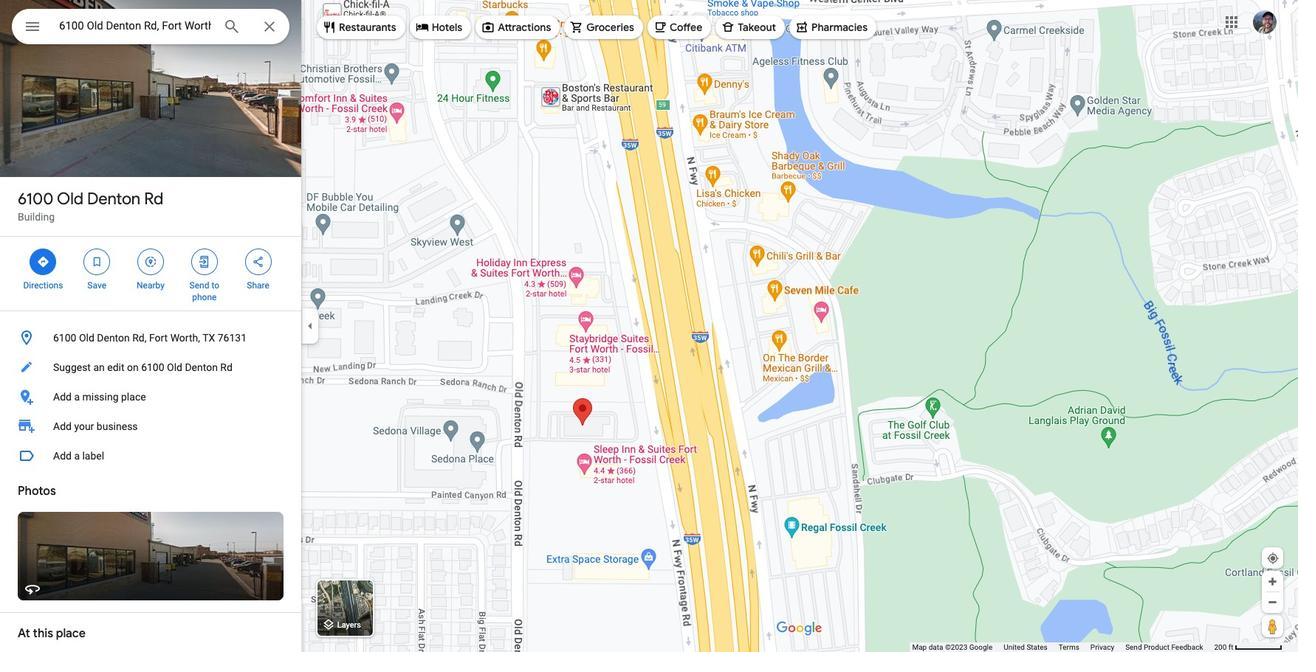 Task type: vqa. For each thing, say whether or not it's contained in the screenshot.
1.9 stars 25 Reviews image
no



Task type: describe. For each thing, give the bounding box(es) containing it.
a for missing
[[74, 391, 80, 403]]

send for send product feedback
[[1126, 644, 1142, 652]]

suggest an edit on 6100 old denton rd
[[53, 362, 233, 374]]

photos
[[18, 485, 56, 499]]

send product feedback
[[1126, 644, 1203, 652]]

attractions
[[498, 21, 551, 34]]

google account: cj baylor  
(christian.baylor@adept.ai) image
[[1253, 10, 1277, 34]]

takeout button
[[716, 10, 785, 45]]

coffee
[[670, 21, 703, 34]]

at this place
[[18, 627, 86, 642]]


[[252, 254, 265, 270]]

directions
[[23, 281, 63, 291]]

hotels button
[[410, 10, 471, 45]]

business
[[97, 421, 138, 433]]

google maps element
[[0, 0, 1298, 653]]

suggest an edit on 6100 old denton rd button
[[0, 353, 301, 383]]

map data ©2023 google
[[912, 644, 993, 652]]

at
[[18, 627, 30, 642]]

your
[[74, 421, 94, 433]]

add for add a label
[[53, 451, 72, 462]]

phone
[[192, 292, 217, 303]]

6100 old denton rd main content
[[0, 0, 301, 653]]


[[90, 254, 104, 270]]

old for rd,
[[79, 332, 94, 344]]

feedback
[[1172, 644, 1203, 652]]

coffee button
[[648, 10, 711, 45]]

a for label
[[74, 451, 80, 462]]


[[36, 254, 50, 270]]

an
[[93, 362, 105, 374]]

pharmacies button
[[790, 10, 877, 45]]

200
[[1215, 644, 1227, 652]]

actions for 6100 old denton rd region
[[0, 237, 301, 311]]

takeout
[[738, 21, 776, 34]]


[[198, 254, 211, 270]]

6100 old denton rd building
[[18, 189, 163, 223]]

map
[[912, 644, 927, 652]]

zoom in image
[[1267, 577, 1278, 588]]

footer inside google maps element
[[912, 643, 1215, 653]]

place inside button
[[121, 391, 146, 403]]

label
[[82, 451, 104, 462]]

save
[[87, 281, 106, 291]]

this
[[33, 627, 53, 642]]

add for add your business
[[53, 421, 72, 433]]

6100 for rd,
[[53, 332, 76, 344]]

200 ft button
[[1215, 644, 1283, 652]]

add a missing place button
[[0, 383, 301, 412]]

hotels
[[432, 21, 462, 34]]

privacy button
[[1091, 643, 1115, 653]]

©2023
[[945, 644, 968, 652]]

zoom out image
[[1267, 598, 1278, 609]]

restaurants
[[339, 21, 396, 34]]

rd inside '6100 old denton rd building'
[[144, 189, 163, 210]]

add for add a missing place
[[53, 391, 72, 403]]

states
[[1027, 644, 1048, 652]]

worth,
[[170, 332, 200, 344]]


[[144, 254, 157, 270]]

add a label button
[[0, 442, 301, 471]]

united states button
[[1004, 643, 1048, 653]]

add your business link
[[0, 412, 301, 442]]



Task type: locate. For each thing, give the bounding box(es) containing it.
1 vertical spatial a
[[74, 451, 80, 462]]

denton for rd,
[[97, 332, 130, 344]]

1 horizontal spatial rd
[[220, 362, 233, 374]]

0 vertical spatial send
[[189, 281, 209, 291]]

old
[[57, 189, 83, 210], [79, 332, 94, 344], [167, 362, 182, 374]]

united states
[[1004, 644, 1048, 652]]

nearby
[[137, 281, 165, 291]]

on
[[127, 362, 139, 374]]

rd down 76131
[[220, 362, 233, 374]]

6100 old denton rd, fort worth, tx 76131
[[53, 332, 247, 344]]

0 vertical spatial place
[[121, 391, 146, 403]]

0 vertical spatial rd
[[144, 189, 163, 210]]

6100 right "on"
[[141, 362, 164, 374]]

rd up  in the top of the page
[[144, 189, 163, 210]]

200 ft
[[1215, 644, 1234, 652]]

1 vertical spatial add
[[53, 421, 72, 433]]

6100 up suggest
[[53, 332, 76, 344]]

denton inside '6100 old denton rd building'
[[87, 189, 140, 210]]

missing
[[82, 391, 119, 403]]

add down suggest
[[53, 391, 72, 403]]

6100 inside 'button'
[[53, 332, 76, 344]]

suggest
[[53, 362, 91, 374]]

layers
[[337, 621, 361, 631]]

1 a from the top
[[74, 391, 80, 403]]

product
[[1144, 644, 1170, 652]]

1 vertical spatial old
[[79, 332, 94, 344]]

restaurants button
[[317, 10, 405, 45]]

privacy
[[1091, 644, 1115, 652]]

fort
[[149, 332, 168, 344]]

rd inside button
[[220, 362, 233, 374]]

place down "on"
[[121, 391, 146, 403]]

send for send to phone
[[189, 281, 209, 291]]

0 vertical spatial add
[[53, 391, 72, 403]]

send
[[189, 281, 209, 291], [1126, 644, 1142, 652]]

2 vertical spatial add
[[53, 451, 72, 462]]

0 vertical spatial denton
[[87, 189, 140, 210]]

footer
[[912, 643, 1215, 653]]

6100 inside '6100 old denton rd building'
[[18, 189, 53, 210]]

None field
[[59, 17, 211, 35]]

groceries
[[587, 21, 634, 34]]

a inside add a missing place button
[[74, 391, 80, 403]]

denton inside button
[[185, 362, 218, 374]]

0 horizontal spatial place
[[56, 627, 86, 642]]

0 vertical spatial a
[[74, 391, 80, 403]]

share
[[247, 281, 269, 291]]

1 horizontal spatial place
[[121, 391, 146, 403]]

edit
[[107, 362, 124, 374]]

0 vertical spatial 6100
[[18, 189, 53, 210]]

send product feedback button
[[1126, 643, 1203, 653]]

footer containing map data ©2023 google
[[912, 643, 1215, 653]]

2 a from the top
[[74, 451, 80, 462]]

building
[[18, 211, 55, 223]]

6100
[[18, 189, 53, 210], [53, 332, 76, 344], [141, 362, 164, 374]]

add left label
[[53, 451, 72, 462]]

place
[[121, 391, 146, 403], [56, 627, 86, 642]]

6100 old denton rd, fort worth, tx 76131 button
[[0, 323, 301, 353]]

6100 for rd
[[18, 189, 53, 210]]

denton for rd
[[87, 189, 140, 210]]

rd
[[144, 189, 163, 210], [220, 362, 233, 374]]

 search field
[[12, 9, 290, 47]]

denton up  on the left of the page
[[87, 189, 140, 210]]

tx
[[202, 332, 215, 344]]

old for rd
[[57, 189, 83, 210]]

6100 inside button
[[141, 362, 164, 374]]

a left missing
[[74, 391, 80, 403]]

a left label
[[74, 451, 80, 462]]

rd,
[[132, 332, 147, 344]]

1 vertical spatial place
[[56, 627, 86, 642]]

denton
[[87, 189, 140, 210], [97, 332, 130, 344], [185, 362, 218, 374]]

attractions button
[[476, 10, 560, 45]]

6100 Old Denton Rd, Fort Worth, TX 76131 field
[[12, 9, 290, 44]]

denton left rd,
[[97, 332, 130, 344]]

denton inside 'button'
[[97, 332, 130, 344]]

6100 up 'building'
[[18, 189, 53, 210]]

0 horizontal spatial send
[[189, 281, 209, 291]]

ft
[[1229, 644, 1234, 652]]

add a missing place
[[53, 391, 146, 403]]

1 vertical spatial denton
[[97, 332, 130, 344]]

old inside '6100 old denton rd building'
[[57, 189, 83, 210]]

google
[[970, 644, 993, 652]]

0 vertical spatial old
[[57, 189, 83, 210]]

add left your
[[53, 421, 72, 433]]

2 vertical spatial 6100
[[141, 362, 164, 374]]

pharmacies
[[812, 21, 868, 34]]

1 vertical spatial 6100
[[53, 332, 76, 344]]

add your business
[[53, 421, 138, 433]]

76131
[[218, 332, 247, 344]]

1 horizontal spatial send
[[1126, 644, 1142, 652]]

2 add from the top
[[53, 421, 72, 433]]

2 vertical spatial denton
[[185, 362, 218, 374]]

old inside 'button'
[[79, 332, 94, 344]]

united
[[1004, 644, 1025, 652]]

denton down tx
[[185, 362, 218, 374]]

send left product
[[1126, 644, 1142, 652]]

to
[[212, 281, 219, 291]]

terms button
[[1059, 643, 1080, 653]]

send to phone
[[189, 281, 219, 303]]

place right this
[[56, 627, 86, 642]]

add
[[53, 391, 72, 403], [53, 421, 72, 433], [53, 451, 72, 462]]

terms
[[1059, 644, 1080, 652]]

show street view coverage image
[[1262, 616, 1284, 638]]

1 vertical spatial rd
[[220, 362, 233, 374]]

add a label
[[53, 451, 104, 462]]

none field inside 6100 old denton rd, fort worth, tx 76131 field
[[59, 17, 211, 35]]

0 horizontal spatial rd
[[144, 189, 163, 210]]

3 add from the top
[[53, 451, 72, 462]]

send up phone
[[189, 281, 209, 291]]


[[24, 16, 41, 37]]

1 vertical spatial send
[[1126, 644, 1142, 652]]

2 vertical spatial old
[[167, 362, 182, 374]]

1 add from the top
[[53, 391, 72, 403]]

groceries button
[[564, 10, 643, 45]]

data
[[929, 644, 943, 652]]

send inside send to phone
[[189, 281, 209, 291]]

a inside add a label button
[[74, 451, 80, 462]]

 button
[[12, 9, 53, 47]]

send inside send product feedback button
[[1126, 644, 1142, 652]]

collapse side panel image
[[302, 318, 318, 335]]

old inside button
[[167, 362, 182, 374]]

a
[[74, 391, 80, 403], [74, 451, 80, 462]]

show your location image
[[1267, 552, 1280, 566]]



